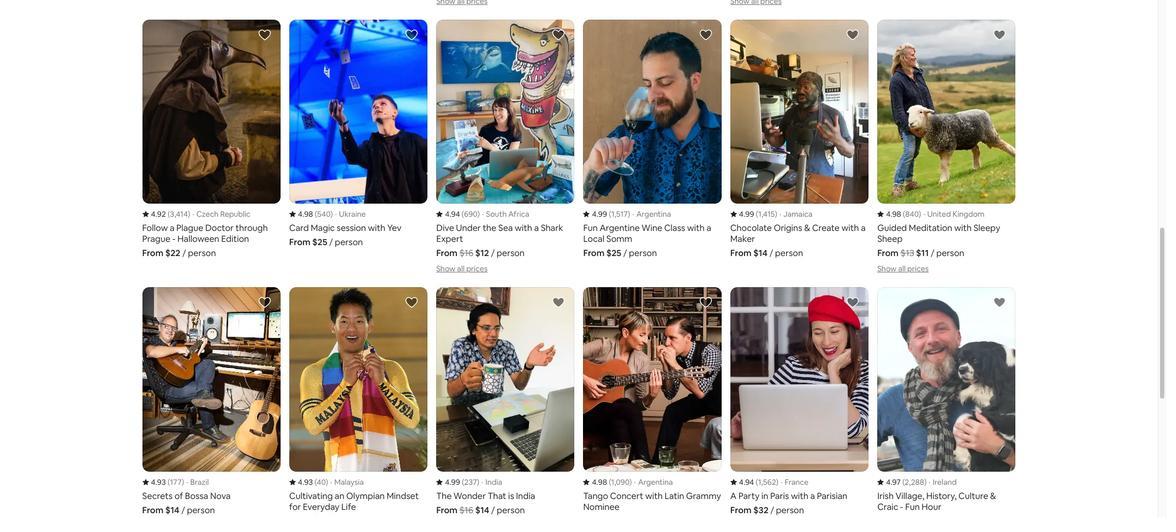 Task type: locate. For each thing, give the bounding box(es) containing it.
· left the czech
[[192, 209, 194, 219]]

from inside follow a plague doctor through prague - halloween edition group
[[142, 248, 163, 259]]

0 horizontal spatial show
[[436, 264, 456, 274]]

· argentina for 4.99 ( 1,517 )
[[633, 209, 671, 219]]

2 horizontal spatial $14
[[754, 248, 768, 259]]

4.92
[[151, 209, 166, 219]]

· right 1,415
[[780, 209, 781, 219]]

· inside guided meditation with sleepy sheep group
[[924, 209, 925, 219]]

( inside cultivating an olympian mindset for everyday life group
[[315, 477, 317, 487]]

· inside the wonder that is india group
[[482, 477, 483, 487]]

/ inside a party in paris with a parisian group
[[771, 505, 774, 516]]

) inside guided meditation with sleepy sheep group
[[919, 209, 921, 219]]

/ inside from $13 $11 / person show all prices
[[931, 248, 935, 259]]

4.94
[[445, 209, 460, 219], [739, 477, 754, 487]]

1 horizontal spatial $14
[[475, 505, 489, 516]]

all
[[457, 264, 465, 274], [899, 264, 906, 274]]

) for 4.92 ( 3,414 )
[[188, 209, 190, 219]]

4.99 inside 'chocolate origins & create with a maker' group
[[739, 209, 754, 219]]

show all prices button inside the dive under the sea with a shark expert group
[[436, 264, 488, 274]]

0 horizontal spatial 4.98
[[298, 209, 313, 219]]

· inside the fun argentine wine class with a local somm group
[[633, 209, 634, 219]]

fun argentine wine class with a local somm group
[[584, 19, 722, 259]]

690
[[464, 209, 478, 219]]

show inside from $13 $11 / person show all prices
[[878, 264, 897, 274]]

/ inside secrets of bossa nova group
[[181, 505, 185, 516]]

·
[[192, 209, 194, 219], [335, 209, 337, 219], [482, 209, 484, 219], [633, 209, 634, 219], [780, 209, 781, 219], [924, 209, 925, 219], [186, 477, 188, 487], [330, 477, 332, 487], [482, 477, 483, 487], [634, 477, 636, 487], [781, 477, 783, 487], [929, 477, 931, 487]]

1 horizontal spatial show
[[878, 264, 897, 274]]

4.99 for $25
[[592, 209, 607, 219]]

· argentina inside tango concert with latin grammy nominee group
[[634, 477, 673, 487]]

from inside 'chocolate origins & create with a maker' group
[[731, 248, 752, 259]]

/ down 1,415
[[770, 248, 773, 259]]

/ for · czech republic
[[182, 248, 186, 259]]

from down rating 4.99 out of 5; 237 reviews image
[[436, 505, 458, 516]]

1 vertical spatial from $14 / person
[[142, 505, 215, 516]]

save this experience image inside irish village, history, culture & craic - fun hour group
[[994, 296, 1007, 309]]

$16 left $12
[[460, 248, 473, 259]]

· south africa
[[482, 209, 530, 219]]

· inside tango concert with latin grammy nominee group
[[634, 477, 636, 487]]

) inside a party in paris with a parisian group
[[776, 477, 779, 487]]

from $14 / person for 1,415
[[731, 248, 803, 259]]

from left $13
[[878, 248, 899, 259]]

from $25 / person
[[289, 237, 363, 248], [584, 248, 657, 259]]

from inside from $13 $11 / person show all prices
[[878, 248, 899, 259]]

$11
[[916, 248, 929, 259]]

· for 4.97 ( 2,288 )
[[929, 477, 931, 487]]

from inside from $16 $12 / person show all prices
[[436, 248, 458, 259]]

$14 down · india
[[475, 505, 489, 516]]

from $25 / person inside the fun argentine wine class with a local somm group
[[584, 248, 657, 259]]

from $22 / person
[[142, 248, 216, 259]]

person down india
[[497, 505, 525, 516]]

save this experience image for argentina
[[699, 28, 713, 41]]

show inside from $16 $12 / person show all prices
[[436, 264, 456, 274]]

from $14 / person down 1,415
[[731, 248, 803, 259]]

0 horizontal spatial prices
[[466, 264, 488, 274]]

person
[[335, 237, 363, 248], [188, 248, 216, 259], [497, 248, 525, 259], [629, 248, 657, 259], [775, 248, 803, 259], [937, 248, 965, 259], [187, 505, 215, 516], [497, 505, 525, 516], [776, 505, 804, 516]]

save this experience image for from $22
[[258, 28, 271, 41]]

/ down 540
[[329, 237, 333, 248]]

/ for · brazil
[[181, 505, 185, 516]]

2 horizontal spatial 4.99
[[739, 209, 754, 219]]

$25 down 4.99 ( 1,517 )
[[607, 248, 622, 259]]

/ down 177
[[181, 505, 185, 516]]

( inside the fun argentine wine class with a local somm group
[[609, 209, 611, 219]]

from down rating 4.99 out of 5; 1,517 reviews image
[[584, 248, 605, 259]]

0 horizontal spatial $25
[[312, 237, 327, 248]]

· right 840
[[924, 209, 925, 219]]

follow a plague doctor through prague - halloween edition group
[[142, 19, 281, 259]]

4.98 ( 1,090 )
[[592, 477, 632, 487]]

from for · brazil
[[142, 505, 163, 516]]

save this experience image for from $32
[[847, 296, 860, 309]]

from down rating 4.93 out of 5; 177 reviews image
[[142, 505, 163, 516]]

person inside the wonder that is india group
[[497, 505, 525, 516]]

1 horizontal spatial $25
[[607, 248, 622, 259]]

0 vertical spatial $16
[[460, 248, 473, 259]]

tango concert with latin grammy nominee group
[[584, 287, 722, 517]]

irish village, history, culture & craic - fun hour group
[[878, 287, 1016, 517]]

) inside irish village, history, culture & craic - fun hour group
[[925, 477, 927, 487]]

from down rating 4.99 out of 5; 1,415 reviews image
[[731, 248, 752, 259]]

a party in paris with a parisian group
[[731, 287, 869, 516]]

save this experience image inside follow a plague doctor through prague - halloween edition group
[[258, 28, 271, 41]]

· argentina
[[633, 209, 671, 219], [634, 477, 673, 487]]

prices inside from $13 $11 / person show all prices
[[908, 264, 929, 274]]

argentina inside the fun argentine wine class with a local somm group
[[637, 209, 671, 219]]

2 prices from the left
[[908, 264, 929, 274]]

· inside cultivating an olympian mindset for everyday life group
[[330, 477, 332, 487]]

show all prices button
[[436, 264, 488, 274], [878, 264, 929, 274]]

/ down the 1,517
[[623, 248, 627, 259]]

( inside a party in paris with a parisian group
[[756, 477, 758, 487]]

$16 down 4.99 ( 237 )
[[460, 505, 473, 516]]

1 horizontal spatial 4.99
[[592, 209, 607, 219]]

)
[[188, 209, 190, 219], [331, 209, 333, 219], [478, 209, 480, 219], [628, 209, 630, 219], [775, 209, 778, 219], [919, 209, 921, 219], [182, 477, 184, 487], [326, 477, 328, 487], [477, 477, 480, 487], [630, 477, 632, 487], [776, 477, 779, 487], [925, 477, 927, 487]]

4.98 for from
[[886, 209, 901, 219]]

4.94 left 1,562
[[739, 477, 754, 487]]

4.98 left 540
[[298, 209, 313, 219]]

· inside follow a plague doctor through prague - halloween edition group
[[192, 209, 194, 219]]

4.98 inside tango concert with latin grammy nominee group
[[592, 477, 607, 487]]

) inside card magic session with yev group
[[331, 209, 333, 219]]

· brazil
[[186, 477, 209, 487]]

$16 for $12
[[460, 248, 473, 259]]

( inside the wonder that is india group
[[462, 477, 464, 487]]

4.94 left 690
[[445, 209, 460, 219]]

from inside the fun argentine wine class with a local somm group
[[584, 248, 605, 259]]

4.98
[[298, 209, 313, 219], [886, 209, 901, 219], [592, 477, 607, 487]]

2 4.93 from the left
[[298, 477, 313, 487]]

· czech republic
[[192, 209, 251, 219]]

person down 4.99 ( 1,517 )
[[629, 248, 657, 259]]

· inside 'chocolate origins & create with a maker' group
[[780, 209, 781, 219]]

1 horizontal spatial 4.94
[[739, 477, 754, 487]]

person down · france
[[776, 505, 804, 516]]

show all prices button for $16
[[436, 264, 488, 274]]

person right $12
[[497, 248, 525, 259]]

show all prices button inside guided meditation with sleepy sheep group
[[878, 264, 929, 274]]

$16
[[460, 248, 473, 259], [460, 505, 473, 516]]

save this experience image for jamaica
[[847, 28, 860, 41]]

$14 down 177
[[165, 505, 179, 516]]

3,414
[[170, 209, 188, 219]]

$14
[[754, 248, 768, 259], [165, 505, 179, 516], [475, 505, 489, 516]]

malaysia
[[334, 477, 364, 487]]

from $14 / person down 177
[[142, 505, 215, 516]]

show for $13
[[878, 264, 897, 274]]

0 horizontal spatial 4.94
[[445, 209, 460, 219]]

0 vertical spatial · argentina
[[633, 209, 671, 219]]

· left ireland
[[929, 477, 931, 487]]

1 vertical spatial $16
[[460, 505, 473, 516]]

( inside card magic session with yev group
[[315, 209, 317, 219]]

/ inside the wonder that is india group
[[491, 505, 495, 516]]

( inside the dive under the sea with a shark expert group
[[462, 209, 464, 219]]

/ for · ukraine
[[329, 237, 333, 248]]

· right 1,090
[[634, 477, 636, 487]]

) inside the wonder that is india group
[[477, 477, 480, 487]]

dive under the sea with a shark expert group
[[436, 19, 575, 274]]

2 horizontal spatial 4.98
[[886, 209, 901, 219]]

540
[[317, 209, 331, 219]]

) inside the fun argentine wine class with a local somm group
[[628, 209, 630, 219]]

show
[[436, 264, 456, 274], [878, 264, 897, 274]]

4.99 left 1,415
[[739, 209, 754, 219]]

kingdom
[[953, 209, 985, 219]]

$16 inside from $16 $12 / person show all prices
[[460, 248, 473, 259]]

( inside secrets of bossa nova group
[[168, 477, 170, 487]]

) inside the dive under the sea with a shark expert group
[[478, 209, 480, 219]]

4.98 inside guided meditation with sleepy sheep group
[[886, 209, 901, 219]]

· inside the dive under the sea with a shark expert group
[[482, 209, 484, 219]]

argentina inside tango concert with latin grammy nominee group
[[638, 477, 673, 487]]

save this experience image for brazil
[[258, 296, 271, 309]]

4.97 ( 2,288 )
[[886, 477, 927, 487]]

4.93
[[151, 477, 166, 487], [298, 477, 313, 487]]

from inside a party in paris with a parisian group
[[731, 505, 752, 516]]

person inside follow a plague doctor through prague - halloween edition group
[[188, 248, 216, 259]]

· for 4.94 ( 1,562 )
[[781, 477, 783, 487]]

save this experience image
[[258, 28, 271, 41], [405, 28, 418, 41], [994, 28, 1007, 41], [699, 296, 713, 309], [847, 296, 860, 309], [994, 296, 1007, 309]]

4.97
[[886, 477, 901, 487]]

177
[[170, 477, 182, 487]]

( inside follow a plague doctor through prague - halloween edition group
[[168, 209, 170, 219]]

4.94 ( 1,562 )
[[739, 477, 779, 487]]

/ for · jamaica
[[770, 248, 773, 259]]

4.99
[[592, 209, 607, 219], [739, 209, 754, 219], [445, 477, 460, 487]]

/ right $32
[[771, 505, 774, 516]]

· inside card magic session with yev group
[[335, 209, 337, 219]]

4.99 inside the fun argentine wine class with a local somm group
[[592, 209, 607, 219]]

save this experience image
[[552, 28, 565, 41], [699, 28, 713, 41], [847, 28, 860, 41], [258, 296, 271, 309], [405, 296, 418, 309], [552, 296, 565, 309]]

4.94 inside the dive under the sea with a shark expert group
[[445, 209, 460, 219]]

from inside secrets of bossa nova group
[[142, 505, 163, 516]]

all inside from $13 $11 / person show all prices
[[899, 264, 906, 274]]

0 vertical spatial from $14 / person
[[731, 248, 803, 259]]

2 $16 from the top
[[460, 505, 473, 516]]

prices down $12
[[466, 264, 488, 274]]

from
[[289, 237, 311, 248], [142, 248, 163, 259], [436, 248, 458, 259], [584, 248, 605, 259], [731, 248, 752, 259], [878, 248, 899, 259], [142, 505, 163, 516], [436, 505, 458, 516], [731, 505, 752, 516]]

from $25 / person down the 1,517
[[584, 248, 657, 259]]

from $25 / person down 540
[[289, 237, 363, 248]]

1 $16 from the top
[[460, 248, 473, 259]]

) inside tango concert with latin grammy nominee group
[[630, 477, 632, 487]]

person down · ukraine
[[335, 237, 363, 248]]

( for 1,562
[[756, 477, 758, 487]]

rating 4.98 out of 5; 840 reviews image
[[878, 209, 921, 219]]

from down 'rating 4.98 out of 5; 540 reviews' image
[[289, 237, 311, 248]]

· right the 1,517
[[633, 209, 634, 219]]

prices
[[466, 264, 488, 274], [908, 264, 929, 274]]

from inside card magic session with yev group
[[289, 237, 311, 248]]

from $14 / person inside 'chocolate origins & create with a maker' group
[[731, 248, 803, 259]]

prices for $11
[[908, 264, 929, 274]]

rating 4.97 out of 5; 2,288 reviews image
[[878, 477, 927, 487]]

show for $16
[[436, 264, 456, 274]]

person right $11
[[937, 248, 965, 259]]

· for 4.99 ( 1,517 )
[[633, 209, 634, 219]]

prices inside from $16 $12 / person show all prices
[[466, 264, 488, 274]]

0 horizontal spatial show all prices button
[[436, 264, 488, 274]]

person down '· jamaica'
[[775, 248, 803, 259]]

1 all from the left
[[457, 264, 465, 274]]

$12
[[475, 248, 489, 259]]

person down "brazil"
[[187, 505, 215, 516]]

1 horizontal spatial all
[[899, 264, 906, 274]]

0 vertical spatial argentina
[[637, 209, 671, 219]]

show all prices button down $12
[[436, 264, 488, 274]]

/ right $22
[[182, 248, 186, 259]]

from $16 $14 / person
[[436, 505, 525, 516]]

4.99 ( 1,415 )
[[739, 209, 778, 219]]

) inside follow a plague doctor through prague - halloween edition group
[[188, 209, 190, 219]]

from $14 / person inside secrets of bossa nova group
[[142, 505, 215, 516]]

4.92 ( 3,414 )
[[151, 209, 190, 219]]

$25 down 540
[[312, 237, 327, 248]]

africa
[[509, 209, 530, 219]]

1 vertical spatial · argentina
[[634, 477, 673, 487]]

4.93 inside secrets of bossa nova group
[[151, 477, 166, 487]]

· right 540
[[335, 209, 337, 219]]

1 show from the left
[[436, 264, 456, 274]]

0 horizontal spatial 4.93
[[151, 477, 166, 487]]

· india
[[482, 477, 502, 487]]

0 horizontal spatial from $25 / person
[[289, 237, 363, 248]]

rating 4.94 out of 5; 1,562 reviews image
[[731, 477, 779, 487]]

ireland
[[933, 477, 957, 487]]

2 show from the left
[[878, 264, 897, 274]]

save this experience image inside card magic session with yev group
[[405, 28, 418, 41]]

$25 inside card magic session with yev group
[[312, 237, 327, 248]]

4.98 left 840
[[886, 209, 901, 219]]

4.93 left 177
[[151, 477, 166, 487]]

rating 4.92 out of 5; 3,414 reviews image
[[142, 209, 190, 219]]

/ inside the fun argentine wine class with a local somm group
[[623, 248, 627, 259]]

4.98 ( 540 )
[[298, 209, 333, 219]]

1 horizontal spatial show all prices button
[[878, 264, 929, 274]]

· left india
[[482, 477, 483, 487]]

rating 4.93 out of 5; 40 reviews image
[[289, 477, 328, 487]]

0 vertical spatial 4.94
[[445, 209, 460, 219]]

( for 2,288
[[903, 477, 905, 487]]

) inside 'chocolate origins & create with a maker' group
[[775, 209, 778, 219]]

from for · jamaica
[[731, 248, 752, 259]]

/ inside card magic session with yev group
[[329, 237, 333, 248]]

· inside secrets of bossa nova group
[[186, 477, 188, 487]]

0 horizontal spatial $14
[[165, 505, 179, 516]]

( inside guided meditation with sleepy sheep group
[[903, 209, 906, 219]]

republic
[[220, 209, 251, 219]]

4.93 ( 177 )
[[151, 477, 184, 487]]

$14 down 4.99 ( 1,415 )
[[754, 248, 768, 259]]

· inside a party in paris with a parisian group
[[781, 477, 783, 487]]

person inside 'chocolate origins & create with a maker' group
[[775, 248, 803, 259]]

4.98 left 1,090
[[592, 477, 607, 487]]

· right 1,562
[[781, 477, 783, 487]]

show all prices button down $13
[[878, 264, 929, 274]]

· for 4.98 ( 840 )
[[924, 209, 925, 219]]

1 vertical spatial 4.94
[[739, 477, 754, 487]]

(
[[168, 209, 170, 219], [315, 209, 317, 219], [462, 209, 464, 219], [609, 209, 611, 219], [756, 209, 759, 219], [903, 209, 906, 219], [168, 477, 170, 487], [315, 477, 317, 487], [462, 477, 464, 487], [609, 477, 611, 487], [756, 477, 758, 487], [903, 477, 905, 487]]

from left $22
[[142, 248, 163, 259]]

) for 4.99 ( 1,517 )
[[628, 209, 630, 219]]

) inside secrets of bossa nova group
[[182, 477, 184, 487]]

0 horizontal spatial 4.99
[[445, 477, 460, 487]]

1 show all prices button from the left
[[436, 264, 488, 274]]

the wonder that is india group
[[436, 287, 575, 517]]

· right 177
[[186, 477, 188, 487]]

4.98 inside card magic session with yev group
[[298, 209, 313, 219]]

prices down $11
[[908, 264, 929, 274]]

save this experience image inside tango concert with latin grammy nominee group
[[699, 296, 713, 309]]

4.94 ( 690 )
[[445, 209, 480, 219]]

4.99 left the 1,517
[[592, 209, 607, 219]]

$25
[[312, 237, 327, 248], [607, 248, 622, 259]]

1 horizontal spatial prices
[[908, 264, 929, 274]]

1 horizontal spatial 4.93
[[298, 477, 313, 487]]

4.99 ( 237 )
[[445, 477, 480, 487]]

person inside card magic session with yev group
[[335, 237, 363, 248]]

/
[[329, 237, 333, 248], [182, 248, 186, 259], [491, 248, 495, 259], [623, 248, 627, 259], [770, 248, 773, 259], [931, 248, 935, 259], [181, 505, 185, 516], [491, 505, 495, 516], [771, 505, 774, 516]]

) for 4.99 ( 1,415 )
[[775, 209, 778, 219]]

rating 4.94 out of 5; 690 reviews image
[[436, 209, 480, 219]]

) for 4.97 ( 2,288 )
[[925, 477, 927, 487]]

$14 inside 'chocolate origins & create with a maker' group
[[754, 248, 768, 259]]

person inside secrets of bossa nova group
[[187, 505, 215, 516]]

1 horizontal spatial 4.98
[[592, 477, 607, 487]]

chocolate origins & create with a maker group
[[731, 19, 869, 259]]

argentina right 1,090
[[638, 477, 673, 487]]

save this experience image inside a party in paris with a parisian group
[[847, 296, 860, 309]]

save this experience image inside guided meditation with sleepy sheep group
[[994, 28, 1007, 41]]

france
[[785, 477, 809, 487]]

from left $32
[[731, 505, 752, 516]]

1 horizontal spatial from $25 / person
[[584, 248, 657, 259]]

) for 4.98 ( 1,090 )
[[630, 477, 632, 487]]

/ right $11
[[931, 248, 935, 259]]

$16 inside the wonder that is india group
[[460, 505, 473, 516]]

from for · czech republic
[[142, 248, 163, 259]]

$14 inside secrets of bossa nova group
[[165, 505, 179, 516]]

4.93 left 40
[[298, 477, 313, 487]]

· inside irish village, history, culture & craic - fun hour group
[[929, 477, 931, 487]]

· argentina right the 1,517
[[633, 209, 671, 219]]

) for 4.99 ( 237 )
[[477, 477, 480, 487]]

2 show all prices button from the left
[[878, 264, 929, 274]]

from $14 / person
[[731, 248, 803, 259], [142, 505, 215, 516]]

/ inside 'chocolate origins & create with a maker' group
[[770, 248, 773, 259]]

/ right $12
[[491, 248, 495, 259]]

save this experience image for from
[[994, 28, 1007, 41]]

argentina right the 1,517
[[637, 209, 671, 219]]

from inside the wonder that is india group
[[436, 505, 458, 516]]

from $25 / person inside card magic session with yev group
[[289, 237, 363, 248]]

$25 inside the fun argentine wine class with a local somm group
[[607, 248, 622, 259]]

/ down india
[[491, 505, 495, 516]]

1,415
[[759, 209, 775, 219]]

( inside tango concert with latin grammy nominee group
[[609, 477, 611, 487]]

person inside a party in paris with a parisian group
[[776, 505, 804, 516]]

1 horizontal spatial from $14 / person
[[731, 248, 803, 259]]

1 prices from the left
[[466, 264, 488, 274]]

· malaysia
[[330, 477, 364, 487]]

· argentina inside the fun argentine wine class with a local somm group
[[633, 209, 671, 219]]

/ for · argentina
[[623, 248, 627, 259]]

2 all from the left
[[899, 264, 906, 274]]

from $14 / person for 177
[[142, 505, 215, 516]]

from left $12
[[436, 248, 458, 259]]

) for 4.93 ( 177 )
[[182, 477, 184, 487]]

person inside the fun argentine wine class with a local somm group
[[629, 248, 657, 259]]

from for · argentina
[[584, 248, 605, 259]]

all inside from $16 $12 / person show all prices
[[457, 264, 465, 274]]

0 horizontal spatial from $14 / person
[[142, 505, 215, 516]]

person right $22
[[188, 248, 216, 259]]

4.99 left 237
[[445, 477, 460, 487]]

) for 4.93 ( 40 )
[[326, 477, 328, 487]]

show all prices button for $13
[[878, 264, 929, 274]]

· right 40
[[330, 477, 332, 487]]

4.94 inside a party in paris with a parisian group
[[739, 477, 754, 487]]

0 horizontal spatial all
[[457, 264, 465, 274]]

( inside irish village, history, culture & craic - fun hour group
[[903, 477, 905, 487]]

$16 for $14
[[460, 505, 473, 516]]

· right 690
[[482, 209, 484, 219]]

argentina
[[637, 209, 671, 219], [638, 477, 673, 487]]

/ inside follow a plague doctor through prague - halloween edition group
[[182, 248, 186, 259]]

save this experience image for malaysia
[[405, 296, 418, 309]]

) inside cultivating an olympian mindset for everyday life group
[[326, 477, 328, 487]]

· argentina right 1,090
[[634, 477, 673, 487]]

rating 4.98 out of 5; 540 reviews image
[[289, 209, 333, 219]]

4.99 for $14
[[739, 209, 754, 219]]

1 4.93 from the left
[[151, 477, 166, 487]]

1 vertical spatial argentina
[[638, 477, 673, 487]]



Task type: vqa. For each thing, say whether or not it's contained in the screenshot.


Task type: describe. For each thing, give the bounding box(es) containing it.
from $13 $11 / person show all prices
[[878, 248, 965, 274]]

) for 4.94 ( 690 )
[[478, 209, 480, 219]]

· united kingdom
[[924, 209, 985, 219]]

$14 inside the wonder that is india group
[[475, 505, 489, 516]]

from for · france
[[731, 505, 752, 516]]

( for 1,090
[[609, 477, 611, 487]]

$14 for 1,415
[[754, 248, 768, 259]]

person for · czech republic
[[188, 248, 216, 259]]

· jamaica
[[780, 209, 813, 219]]

argentina for 4.98 ( 1,090 )
[[638, 477, 673, 487]]

person for · ukraine
[[335, 237, 363, 248]]

cultivating an olympian mindset for everyday life group
[[289, 287, 428, 517]]

rating 4.98 out of 5; 1,090 reviews image
[[584, 477, 632, 487]]

from $16 $12 / person show all prices
[[436, 248, 525, 274]]

rating 4.93 out of 5; 177 reviews image
[[142, 477, 184, 487]]

( for 540
[[315, 209, 317, 219]]

4.93 for 4.93 ( 40 )
[[298, 477, 313, 487]]

person for · jamaica
[[775, 248, 803, 259]]

/ inside from $16 $12 / person show all prices
[[491, 248, 495, 259]]

( for 690
[[462, 209, 464, 219]]

· ireland
[[929, 477, 957, 487]]

) for 4.94 ( 1,562 )
[[776, 477, 779, 487]]

· france
[[781, 477, 809, 487]]

/ for · france
[[771, 505, 774, 516]]

( for 40
[[315, 477, 317, 487]]

· ukraine
[[335, 209, 366, 219]]

2,288
[[905, 477, 925, 487]]

from $25 / person for 1,517
[[584, 248, 657, 259]]

argentina for 4.99 ( 1,517 )
[[637, 209, 671, 219]]

jamaica
[[784, 209, 813, 219]]

india
[[486, 477, 502, 487]]

· for 4.94 ( 690 )
[[482, 209, 484, 219]]

40
[[317, 477, 326, 487]]

from $32 / person
[[731, 505, 804, 516]]

· for 4.92 ( 3,414 )
[[192, 209, 194, 219]]

1,517
[[611, 209, 628, 219]]

person for · brazil
[[187, 505, 215, 516]]

· for 4.93 ( 40 )
[[330, 477, 332, 487]]

$22
[[165, 248, 180, 259]]

brazil
[[190, 477, 209, 487]]

person for · argentina
[[629, 248, 657, 259]]

from $25 / person for 540
[[289, 237, 363, 248]]

4.98 ( 840 )
[[886, 209, 921, 219]]

4.93 ( 40 )
[[298, 477, 328, 487]]

· for 4.99 ( 237 )
[[482, 477, 483, 487]]

( for 1,415
[[756, 209, 759, 219]]

( for 1,517
[[609, 209, 611, 219]]

) for 4.98 ( 840 )
[[919, 209, 921, 219]]

united
[[928, 209, 951, 219]]

czech
[[196, 209, 219, 219]]

all for $16
[[457, 264, 465, 274]]

· for 4.98 ( 1,090 )
[[634, 477, 636, 487]]

4.93 for 4.93 ( 177 )
[[151, 477, 166, 487]]

( for 3,414
[[168, 209, 170, 219]]

· for 4.99 ( 1,415 )
[[780, 209, 781, 219]]

prices for $12
[[466, 264, 488, 274]]

person inside from $16 $12 / person show all prices
[[497, 248, 525, 259]]

guided meditation with sleepy sheep group
[[878, 19, 1016, 274]]

save this experience image for from $25
[[405, 28, 418, 41]]

4.94 for from $32
[[739, 477, 754, 487]]

237
[[464, 477, 477, 487]]

( for 177
[[168, 477, 170, 487]]

$32
[[754, 505, 769, 516]]

840
[[906, 209, 919, 219]]

$14 for 177
[[165, 505, 179, 516]]

all for $13
[[899, 264, 906, 274]]

from for · ukraine
[[289, 237, 311, 248]]

rating 4.99 out of 5; 1,517 reviews image
[[584, 209, 630, 219]]

save this experience image for south africa
[[552, 28, 565, 41]]

4.94 for from
[[445, 209, 460, 219]]

1,562
[[758, 477, 776, 487]]

4.99 ( 1,517 )
[[592, 209, 630, 219]]

$13
[[901, 248, 915, 259]]

( for 237
[[462, 477, 464, 487]]

$25 for 540
[[312, 237, 327, 248]]

secrets of bossa nova group
[[142, 287, 281, 516]]

ukraine
[[339, 209, 366, 219]]

) for 4.98 ( 540 )
[[331, 209, 333, 219]]

· for 4.98 ( 540 )
[[335, 209, 337, 219]]

person inside from $13 $11 / person show all prices
[[937, 248, 965, 259]]

person for · france
[[776, 505, 804, 516]]

rating 4.99 out of 5; 237 reviews image
[[436, 477, 480, 487]]

1,090
[[611, 477, 630, 487]]

rating 4.99 out of 5; 1,415 reviews image
[[731, 209, 778, 219]]

· for 4.93 ( 177 )
[[186, 477, 188, 487]]

( for 840
[[903, 209, 906, 219]]

save this experience image for india
[[552, 296, 565, 309]]

$25 for 1,517
[[607, 248, 622, 259]]

south
[[486, 209, 507, 219]]

4.98 for from $25
[[298, 209, 313, 219]]

card magic session with yev group
[[289, 19, 428, 248]]

· argentina for 4.98 ( 1,090 )
[[634, 477, 673, 487]]

4.99 inside the wonder that is india group
[[445, 477, 460, 487]]



